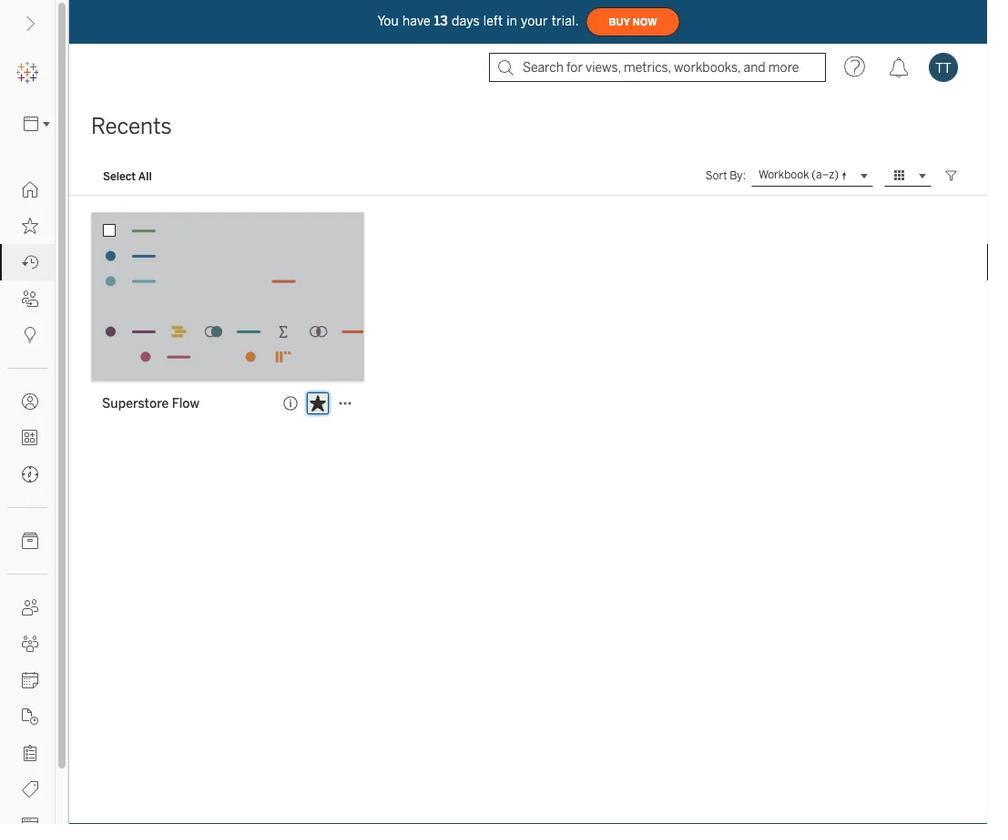 Task type: describe. For each thing, give the bounding box(es) containing it.
your
[[521, 13, 548, 28]]

you have 13 days left in your trial.
[[378, 13, 579, 28]]

have
[[403, 13, 431, 28]]

workbook (a–z) button
[[752, 165, 874, 187]]

select all
[[103, 169, 152, 182]]

days
[[452, 13, 480, 28]]

all
[[138, 169, 152, 182]]

select
[[103, 169, 136, 182]]

(a–z)
[[812, 168, 839, 182]]

workbook (a–z)
[[759, 168, 839, 182]]

buy now button
[[587, 7, 680, 36]]

flow
[[172, 396, 200, 411]]

superstore
[[102, 396, 169, 411]]

in
[[507, 13, 518, 28]]

trial.
[[552, 13, 579, 28]]

buy now
[[609, 16, 658, 28]]

main navigation. press the up and down arrow keys to access links. element
[[0, 171, 55, 825]]



Task type: locate. For each thing, give the bounding box(es) containing it.
buy
[[609, 16, 630, 28]]

grid view image
[[892, 168, 909, 184]]

you
[[378, 13, 399, 28]]

sort by:
[[706, 169, 746, 182]]

Search for views, metrics, workbooks, and more text field
[[489, 53, 827, 82]]

select all button
[[91, 165, 164, 187]]

by:
[[730, 169, 746, 182]]

workbook
[[759, 168, 810, 182]]

13
[[435, 13, 448, 28]]

left
[[484, 13, 503, 28]]

sort
[[706, 169, 728, 182]]

superstore flow
[[102, 396, 200, 411]]

navigation panel element
[[0, 55, 56, 825]]

recents
[[91, 113, 172, 139]]

now
[[633, 16, 658, 28]]



Task type: vqa. For each thing, say whether or not it's contained in the screenshot.
The Ocean and its Turtles
no



